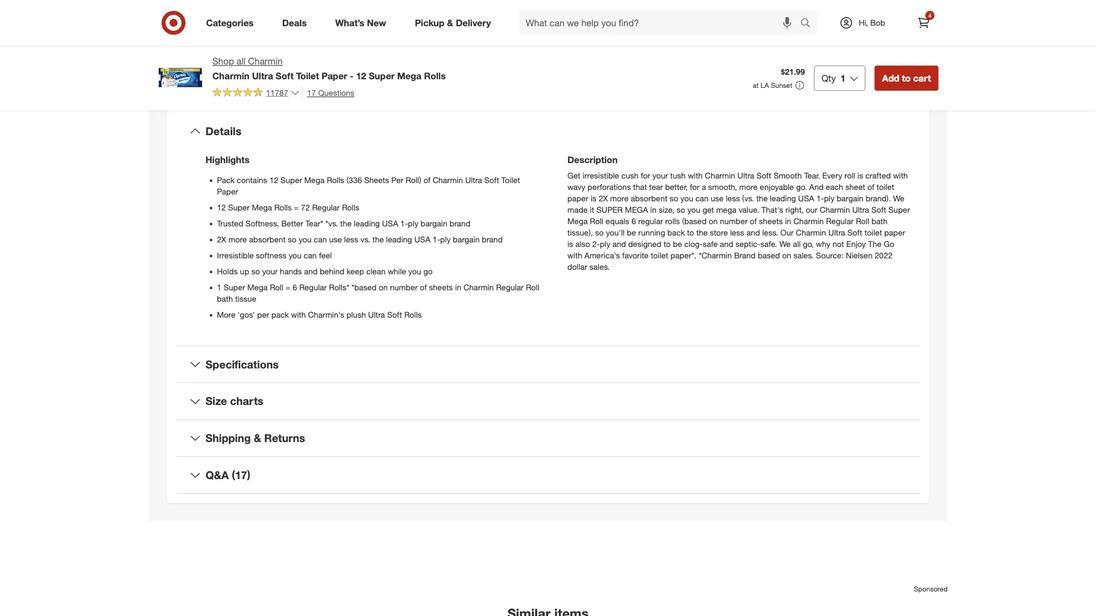 Task type: describe. For each thing, give the bounding box(es) containing it.
1 vertical spatial toilet
[[865, 228, 882, 238]]

and right hands
[[304, 266, 318, 276]]

dollar
[[567, 262, 587, 272]]

toilet inside the shop all charmin charmin ultra soft toilet paper - 12 super mega rolls
[[296, 70, 319, 81]]

0 horizontal spatial your
[[262, 266, 278, 276]]

wavy
[[567, 182, 585, 192]]

of inside the pack contains 12 super mega rolls (336 sheets per roll) of charmin ultra soft toilet paper
[[424, 175, 430, 185]]

0 horizontal spatial usa
[[382, 219, 398, 229]]

17 questions
[[307, 88, 354, 98]]

less.
[[762, 228, 778, 238]]

search
[[795, 18, 823, 29]]

(based
[[682, 216, 707, 226]]

2x inside description get irresistible cush for your tush with charmin ultra soft smooth tear. every roll is crafted with wavy perforations that tear better, for a smooth, more enjoyable go. and each sheet of toilet paper is 2x more absorbent so you can use less (vs. the leading usa 1-ply bargain brand). we made it super mega in size, so you get mega value. that's right, our charmin ultra soft super mega roll equals 6 regular rolls (based on number of sheets in charmin regular roll bath tissue), so you'll be running back to the store less and less. our charmin ultra soft toilet paper is also 2-ply and designed to be clog-safe and septic-safe. we all go, why not enjoy the go with america's favorite toilet paper*. *charmin brand based on sales. source: nielsen 2022 dollar sales.
[[599, 193, 608, 203]]

2 vertical spatial more
[[228, 235, 247, 245]]

you up (based
[[687, 205, 700, 215]]

charmin inside 1 super mega roll = 6 regular rolls* *based on number of sheets in charmin regular roll bath tissue
[[464, 282, 494, 292]]

shop
[[212, 56, 234, 67]]

1 vertical spatial 1-
[[400, 219, 408, 229]]

0 horizontal spatial we
[[779, 239, 791, 249]]

sheet
[[845, 182, 865, 192]]

pack
[[271, 310, 289, 320]]

1 vertical spatial in
[[785, 216, 791, 226]]

enjoyable
[[760, 182, 794, 192]]

mega
[[625, 205, 648, 215]]

contains
[[237, 175, 267, 185]]

*charmin
[[699, 250, 732, 260]]

vs.
[[360, 235, 370, 245]]

more
[[217, 310, 235, 320]]

sheets inside description get irresistible cush for your tush with charmin ultra soft smooth tear. every roll is crafted with wavy perforations that tear better, for a smooth, more enjoyable go. and each sheet of toilet paper is 2x more absorbent so you can use less (vs. the leading usa 1-ply bargain brand). we made it super mega in size, so you get mega value. that's right, our charmin ultra soft super mega roll equals 6 regular rolls (based on number of sheets in charmin regular roll bath tissue), so you'll be running back to the store less and less. our charmin ultra soft toilet paper is also 2-ply and designed to be clog-safe and septic-safe. we all go, why not enjoy the go with america's favorite toilet paper*. *charmin brand based on sales. source: nielsen 2022 dollar sales.
[[759, 216, 783, 226]]

sheets inside 1 super mega roll = 6 regular rolls* *based on number of sheets in charmin regular roll bath tissue
[[429, 282, 453, 292]]

1 vertical spatial use
[[329, 235, 342, 245]]

1 horizontal spatial on
[[709, 216, 718, 226]]

on inside 1 super mega roll = 6 regular rolls* *based on number of sheets in charmin regular roll bath tissue
[[379, 282, 388, 292]]

1 horizontal spatial bargain
[[453, 235, 480, 245]]

(vs.
[[742, 193, 754, 203]]

the right vs.
[[372, 235, 384, 245]]

and up septic- at the right top of page
[[747, 228, 760, 238]]

hi,
[[859, 18, 868, 28]]

charmin's
[[308, 310, 344, 320]]

add to cart button
[[875, 66, 939, 91]]

tissue
[[235, 294, 256, 304]]

america's
[[584, 250, 620, 260]]

our
[[806, 205, 817, 215]]

you'll
[[606, 228, 625, 238]]

with right crafted
[[893, 171, 908, 181]]

the right *vs.
[[340, 219, 352, 229]]

each
[[826, 182, 843, 192]]

1 vertical spatial be
[[673, 239, 682, 249]]

softness
[[256, 250, 286, 260]]

1 horizontal spatial sales.
[[793, 250, 814, 260]]

mega inside description get irresistible cush for your tush with charmin ultra soft smooth tear. every roll is crafted with wavy perforations that tear better, for a smooth, more enjoyable go. and each sheet of toilet paper is 2x more absorbent so you can use less (vs. the leading usa 1-ply bargain brand). we made it super mega in size, so you get mega value. that's right, our charmin ultra soft super mega roll equals 6 regular rolls (based on number of sheets in charmin regular roll bath tissue), so you'll be running back to the store less and less. our charmin ultra soft toilet paper is also 2-ply and designed to be clog-safe and septic-safe. we all go, why not enjoy the go with america's favorite toilet paper*. *charmin brand based on sales. source: nielsen 2022 dollar sales.
[[567, 216, 588, 226]]

1 horizontal spatial 1
[[840, 72, 846, 84]]

1 horizontal spatial in
[[650, 205, 656, 215]]

add to cart
[[882, 72, 931, 84]]

rolls up the better
[[274, 203, 292, 213]]

while
[[388, 266, 406, 276]]

go.
[[796, 182, 807, 192]]

at
[[753, 81, 759, 90]]

description get irresistible cush for your tush with charmin ultra soft smooth tear. every roll is crafted with wavy perforations that tear better, for a smooth, more enjoyable go. and each sheet of toilet paper is 2x more absorbent so you can use less (vs. the leading usa 1-ply bargain brand). we made it super mega in size, so you get mega value. that's right, our charmin ultra soft super mega roll equals 6 regular rolls (based on number of sheets in charmin regular roll bath tissue), so you'll be running back to the store less and less. our charmin ultra soft toilet paper is also 2-ply and designed to be clog-safe and septic-safe. we all go, why not enjoy the go with america's favorite toilet paper*. *charmin brand based on sales. source: nielsen 2022 dollar sales.
[[567, 154, 910, 272]]

2 vertical spatial toilet
[[651, 250, 668, 260]]

= for rolls
[[294, 203, 299, 213]]

use inside description get irresistible cush for your tush with charmin ultra soft smooth tear. every roll is crafted with wavy perforations that tear better, for a smooth, more enjoyable go. and each sheet of toilet paper is 2x more absorbent so you can use less (vs. the leading usa 1-ply bargain brand). we made it super mega in size, so you get mega value. that's right, our charmin ultra soft super mega roll equals 6 regular rolls (based on number of sheets in charmin regular roll bath tissue), so you'll be running back to the store less and less. our charmin ultra soft toilet paper is also 2-ply and designed to be clog-safe and septic-safe. we all go, why not enjoy the go with america's favorite toilet paper*. *charmin brand based on sales. source: nielsen 2022 dollar sales.
[[711, 193, 724, 203]]

brand).
[[866, 193, 891, 203]]

2x more absorbent so you can use less vs. the leading usa 1-ply bargain brand
[[217, 235, 503, 245]]

sponsored region
[[148, 540, 948, 617]]

0 vertical spatial sponsored
[[905, 30, 939, 39]]

search button
[[795, 10, 823, 38]]

1 vertical spatial 2x
[[217, 235, 226, 245]]

smooth,
[[708, 182, 737, 192]]

image gallery element
[[158, 0, 534, 51]]

size,
[[659, 205, 674, 215]]

1 vertical spatial for
[[690, 182, 699, 192]]

charmin ultra soft toilet paper, 6 of 13 image
[[351, 0, 534, 17]]

number inside 1 super mega roll = 6 regular rolls* *based on number of sheets in charmin regular roll bath tissue
[[390, 282, 418, 292]]

hi, bob
[[859, 18, 885, 28]]

12 inside the pack contains 12 super mega rolls (336 sheets per roll) of charmin ultra soft toilet paper
[[269, 175, 278, 185]]

with up dollar
[[567, 250, 582, 260]]

less up septic- at the right top of page
[[730, 228, 744, 238]]

running
[[638, 228, 665, 238]]

0 horizontal spatial sales.
[[589, 262, 610, 272]]

leading inside description get irresistible cush for your tush with charmin ultra soft smooth tear. every roll is crafted with wavy perforations that tear better, for a smooth, more enjoyable go. and each sheet of toilet paper is 2x more absorbent so you can use less (vs. the leading usa 1-ply bargain brand). we made it super mega in size, so you get mega value. that's right, our charmin ultra soft super mega roll equals 6 regular rolls (based on number of sheets in charmin regular roll bath tissue), so you'll be running back to the store less and less. our charmin ultra soft toilet paper is also 2-ply and designed to be clog-safe and septic-safe. we all go, why not enjoy the go with america's favorite toilet paper*. *charmin brand based on sales. source: nielsen 2022 dollar sales.
[[770, 193, 796, 203]]

and down 'store'
[[720, 239, 733, 249]]

1 horizontal spatial brand
[[482, 235, 503, 245]]

specifications button
[[176, 346, 920, 383]]

brand
[[734, 250, 756, 260]]

with up "a"
[[688, 171, 703, 181]]

1 horizontal spatial more
[[610, 193, 629, 203]]

behind
[[320, 266, 344, 276]]

pack contains 12 super mega rolls (336 sheets per roll) of charmin ultra soft toilet paper
[[217, 175, 520, 197]]

at la sunset
[[753, 81, 792, 90]]

holds
[[217, 266, 238, 276]]

better
[[281, 219, 303, 229]]

1 super mega roll = 6 regular rolls* *based on number of sheets in charmin regular roll bath tissue
[[217, 282, 539, 304]]

super
[[596, 205, 623, 215]]

clog-
[[684, 239, 703, 249]]

toilet inside the pack contains 12 super mega rolls (336 sheets per roll) of charmin ultra soft toilet paper
[[501, 175, 520, 185]]

shipping & returns button
[[176, 420, 920, 457]]

tear
[[649, 182, 663, 192]]

0 vertical spatial brand
[[450, 219, 470, 229]]

of down crafted
[[867, 182, 874, 192]]

source:
[[816, 250, 844, 260]]

rolls*
[[329, 282, 349, 292]]

1 horizontal spatial 1-
[[433, 235, 440, 245]]

q&a
[[206, 469, 229, 482]]

crafted
[[865, 171, 891, 181]]

get
[[703, 205, 714, 215]]

1 horizontal spatial leading
[[386, 235, 412, 245]]

the right (vs.
[[756, 193, 768, 203]]

shipping
[[206, 432, 251, 445]]

17 questions link
[[302, 86, 354, 99]]

6 inside description get irresistible cush for your tush with charmin ultra soft smooth tear. every roll is crafted with wavy perforations that tear better, for a smooth, more enjoyable go. and each sheet of toilet paper is 2x more absorbent so you can use less (vs. the leading usa 1-ply bargain brand). we made it super mega in size, so you get mega value. that's right, our charmin ultra soft super mega roll equals 6 regular rolls (based on number of sheets in charmin regular roll bath tissue), so you'll be running back to the store less and less. our charmin ultra soft toilet paper is also 2-ply and designed to be clog-safe and septic-safe. we all go, why not enjoy the go with america's favorite toilet paper*. *charmin brand based on sales. source: nielsen 2022 dollar sales.
[[632, 216, 636, 226]]

soft inside the pack contains 12 super mega rolls (336 sheets per roll) of charmin ultra soft toilet paper
[[484, 175, 499, 185]]

store
[[710, 228, 728, 238]]

that's
[[761, 205, 783, 215]]

with right pack
[[291, 310, 306, 320]]

$21.99
[[781, 67, 805, 77]]

0 horizontal spatial is
[[567, 239, 573, 249]]

smooth
[[774, 171, 802, 181]]

1 inside 1 super mega roll = 6 regular rolls* *based on number of sheets in charmin regular roll bath tissue
[[217, 282, 221, 292]]

paper inside the shop all charmin charmin ultra soft toilet paper - 12 super mega rolls
[[322, 70, 347, 81]]

6 inside 1 super mega roll = 6 regular rolls* *based on number of sheets in charmin regular roll bath tissue
[[293, 282, 297, 292]]

bath inside description get irresistible cush for your tush with charmin ultra soft smooth tear. every roll is crafted with wavy perforations that tear better, for a smooth, more enjoyable go. and each sheet of toilet paper is 2x more absorbent so you can use less (vs. the leading usa 1-ply bargain brand). we made it super mega in size, so you get mega value. that's right, our charmin ultra soft super mega roll equals 6 regular rolls (based on number of sheets in charmin regular roll bath tissue), so you'll be running back to the store less and less. our charmin ultra soft toilet paper is also 2-ply and designed to be clog-safe and septic-safe. we all go, why not enjoy the go with america's favorite toilet paper*. *charmin brand based on sales. source: nielsen 2022 dollar sales.
[[872, 216, 888, 226]]

new
[[367, 17, 386, 28]]

2 horizontal spatial more
[[739, 182, 758, 192]]

it
[[590, 205, 594, 215]]

la
[[761, 81, 769, 90]]

rolls inside the pack contains 12 super mega rolls (336 sheets per roll) of charmin ultra soft toilet paper
[[327, 175, 344, 185]]

usa inside description get irresistible cush for your tush with charmin ultra soft smooth tear. every roll is crafted with wavy perforations that tear better, for a smooth, more enjoyable go. and each sheet of toilet paper is 2x more absorbent so you can use less (vs. the leading usa 1-ply bargain brand). we made it super mega in size, so you get mega value. that's right, our charmin ultra soft super mega roll equals 6 regular rolls (based on number of sheets in charmin regular roll bath tissue), so you'll be running back to the store less and less. our charmin ultra soft toilet paper is also 2-ply and designed to be clog-safe and septic-safe. we all go, why not enjoy the go with america's favorite toilet paper*. *charmin brand based on sales. source: nielsen 2022 dollar sales.
[[798, 193, 814, 203]]

4 link
[[911, 10, 936, 35]]

paper inside the pack contains 12 super mega rolls (336 sheets per roll) of charmin ultra soft toilet paper
[[217, 187, 238, 197]]

nielsen
[[846, 250, 873, 260]]

charmin ultra soft toilet paper, 5 of 13 image
[[158, 0, 341, 17]]

absorbent inside description get irresistible cush for your tush with charmin ultra soft smooth tear. every roll is crafted with wavy perforations that tear better, for a smooth, more enjoyable go. and each sheet of toilet paper is 2x more absorbent so you can use less (vs. the leading usa 1-ply bargain brand). we made it super mega in size, so you get mega value. that's right, our charmin ultra soft super mega roll equals 6 regular rolls (based on number of sheets in charmin regular roll bath tissue), so you'll be running back to the store less and less. our charmin ultra soft toilet paper is also 2-ply and designed to be clog-safe and septic-safe. we all go, why not enjoy the go with america's favorite toilet paper*. *charmin brand based on sales. source: nielsen 2022 dollar sales.
[[631, 193, 667, 203]]

you up hands
[[289, 250, 302, 260]]

septic-
[[736, 239, 760, 249]]

1 horizontal spatial to
[[687, 228, 694, 238]]

what's new link
[[326, 10, 401, 35]]

your inside description get irresistible cush for your tush with charmin ultra soft smooth tear. every roll is crafted with wavy perforations that tear better, for a smooth, more enjoyable go. and each sheet of toilet paper is 2x more absorbent so you can use less (vs. the leading usa 1-ply bargain brand). we made it super mega in size, so you get mega value. that's right, our charmin ultra soft super mega roll equals 6 regular rolls (based on number of sheets in charmin regular roll bath tissue), so you'll be running back to the store less and less. our charmin ultra soft toilet paper is also 2-ply and designed to be clog-safe and septic-safe. we all go, why not enjoy the go with america's favorite toilet paper*. *charmin brand based on sales. source: nielsen 2022 dollar sales.
[[652, 171, 668, 181]]

trusted
[[217, 219, 243, 229]]

what's
[[335, 17, 364, 28]]

2 vertical spatial 12
[[217, 203, 226, 213]]

rolls down 1 super mega roll = 6 regular rolls* *based on number of sheets in charmin regular roll bath tissue
[[404, 310, 422, 320]]

of inside 1 super mega roll = 6 regular rolls* *based on number of sheets in charmin regular roll bath tissue
[[420, 282, 427, 292]]

cush
[[621, 171, 639, 181]]

2 horizontal spatial is
[[857, 171, 863, 181]]

all inside the shop all charmin charmin ultra soft toilet paper - 12 super mega rolls
[[237, 56, 246, 67]]

rolls up trusted softness, better tear* *vs. the leading usa 1-ply bargain brand
[[342, 203, 359, 213]]

mega inside 1 super mega roll = 6 regular rolls* *based on number of sheets in charmin regular roll bath tissue
[[247, 282, 268, 292]]



Task type: locate. For each thing, give the bounding box(es) containing it.
mega down made in the top of the page
[[567, 216, 588, 226]]

so up 2-
[[595, 228, 604, 238]]

usa up the go
[[414, 235, 430, 245]]

0 vertical spatial we
[[893, 193, 904, 203]]

What can we help you find? suggestions appear below search field
[[519, 10, 803, 35]]

1 vertical spatial 12
[[269, 175, 278, 185]]

returns
[[264, 432, 305, 445]]

1 horizontal spatial bath
[[872, 216, 888, 226]]

size
[[206, 395, 227, 408]]

irresistible
[[583, 171, 619, 181]]

2-
[[592, 239, 600, 249]]

on
[[709, 216, 718, 226], [782, 250, 791, 260], [379, 282, 388, 292]]

sheets up less.
[[759, 216, 783, 226]]

bargain inside description get irresistible cush for your tush with charmin ultra soft smooth tear. every roll is crafted with wavy perforations that tear better, for a smooth, more enjoyable go. and each sheet of toilet paper is 2x more absorbent so you can use less (vs. the leading usa 1-ply bargain brand). we made it super mega in size, so you get mega value. that's right, our charmin ultra soft super mega roll equals 6 regular rolls (based on number of sheets in charmin regular roll bath tissue), so you'll be running back to the store less and less. our charmin ultra soft toilet paper is also 2-ply and designed to be clog-safe and septic-safe. we all go, why not enjoy the go with america's favorite toilet paper*. *charmin brand based on sales. source: nielsen 2022 dollar sales.
[[837, 193, 863, 203]]

size charts button
[[176, 383, 920, 420]]

mega up 72
[[304, 175, 325, 185]]

'gos'
[[238, 310, 255, 320]]

so down the better,
[[670, 193, 678, 203]]

hands
[[280, 266, 302, 276]]

& for pickup
[[447, 17, 453, 28]]

more 'gos' per pack with charmin's plush ultra soft rolls
[[217, 310, 422, 320]]

be right 'you'll'
[[627, 228, 636, 238]]

& for shipping
[[254, 432, 261, 445]]

tear*
[[305, 219, 323, 229]]

1 vertical spatial sales.
[[589, 262, 610, 272]]

your down softness
[[262, 266, 278, 276]]

2022
[[875, 250, 893, 260]]

rolls left (336
[[327, 175, 344, 185]]

rolls
[[665, 216, 680, 226]]

0 horizontal spatial 6
[[293, 282, 297, 292]]

1 horizontal spatial 2x
[[599, 193, 608, 203]]

sponsored inside region
[[914, 585, 948, 594]]

1 horizontal spatial number
[[720, 216, 748, 226]]

irresistible
[[217, 250, 254, 260]]

super up trusted
[[228, 203, 250, 213]]

of down value.
[[750, 216, 757, 226]]

paper up made in the top of the page
[[567, 193, 588, 203]]

paper up questions
[[322, 70, 347, 81]]

0 horizontal spatial bargain
[[421, 219, 447, 229]]

your
[[652, 171, 668, 181], [262, 266, 278, 276]]

1- up the go
[[433, 235, 440, 245]]

clean
[[366, 266, 385, 276]]

usa down go.
[[798, 193, 814, 203]]

super up tissue
[[224, 282, 245, 292]]

of right roll)
[[424, 175, 430, 185]]

6 down hands
[[293, 282, 297, 292]]

trusted softness, better tear* *vs. the leading usa 1-ply bargain brand
[[217, 219, 470, 229]]

sunset
[[771, 81, 792, 90]]

1- down per
[[400, 219, 408, 229]]

all right shop
[[237, 56, 246, 67]]

bath inside 1 super mega roll = 6 regular rolls* *based on number of sheets in charmin regular roll bath tissue
[[217, 294, 233, 304]]

0 horizontal spatial paper
[[567, 193, 588, 203]]

highlights
[[206, 154, 249, 165]]

& down charmin ultra soft toilet paper, 6 of 13 image
[[447, 17, 453, 28]]

mega up tissue
[[247, 282, 268, 292]]

all left go,
[[793, 239, 801, 249]]

bath down brand).
[[872, 216, 888, 226]]

1- down 'and'
[[816, 193, 824, 203]]

6 down mega
[[632, 216, 636, 226]]

go
[[423, 266, 433, 276]]

based
[[758, 250, 780, 260]]

number
[[720, 216, 748, 226], [390, 282, 418, 292]]

17
[[307, 88, 316, 98]]

toilet down designed
[[651, 250, 668, 260]]

0 horizontal spatial 1
[[217, 282, 221, 292]]

irresistible softness you can feel
[[217, 250, 332, 260]]

mega down "pickup"
[[397, 70, 421, 81]]

2 vertical spatial is
[[567, 239, 573, 249]]

1 vertical spatial paper
[[884, 228, 905, 238]]

charmin
[[248, 56, 283, 67], [212, 70, 249, 81], [705, 171, 735, 181], [433, 175, 463, 185], [820, 205, 850, 215], [794, 216, 824, 226], [796, 228, 826, 238], [464, 282, 494, 292]]

toilet
[[296, 70, 319, 81], [501, 175, 520, 185]]

for
[[641, 171, 650, 181], [690, 182, 699, 192]]

1 vertical spatial on
[[782, 250, 791, 260]]

0 vertical spatial use
[[711, 193, 724, 203]]

sheets
[[759, 216, 783, 226], [429, 282, 453, 292]]

1 vertical spatial toilet
[[501, 175, 520, 185]]

0 vertical spatial number
[[720, 216, 748, 226]]

0 horizontal spatial brand
[[450, 219, 470, 229]]

0 vertical spatial can
[[696, 193, 709, 203]]

12 up trusted
[[217, 203, 226, 213]]

rolls inside the shop all charmin charmin ultra soft toilet paper - 12 super mega rolls
[[424, 70, 446, 81]]

to down back
[[664, 239, 671, 249]]

bath up more
[[217, 294, 233, 304]]

delivery
[[456, 17, 491, 28]]

feel
[[319, 250, 332, 260]]

1 vertical spatial usa
[[382, 219, 398, 229]]

mega up softness,
[[252, 203, 272, 213]]

and
[[747, 228, 760, 238], [613, 239, 626, 249], [720, 239, 733, 249], [304, 266, 318, 276]]

enjoy
[[846, 239, 866, 249]]

= left 72
[[294, 203, 299, 213]]

bath
[[872, 216, 888, 226], [217, 294, 233, 304]]

absorbent up softness
[[249, 235, 286, 245]]

0 vertical spatial on
[[709, 216, 718, 226]]

0 vertical spatial to
[[902, 72, 911, 84]]

less up mega
[[726, 193, 740, 203]]

super down brand).
[[888, 205, 910, 215]]

less left vs.
[[344, 235, 358, 245]]

more up irresistible on the left
[[228, 235, 247, 245]]

0 vertical spatial &
[[447, 17, 453, 28]]

12 inside the shop all charmin charmin ultra soft toilet paper - 12 super mega rolls
[[356, 70, 366, 81]]

number down while
[[390, 282, 418, 292]]

0 vertical spatial your
[[652, 171, 668, 181]]

we down our
[[779, 239, 791, 249]]

we
[[893, 193, 904, 203], [779, 239, 791, 249]]

0 horizontal spatial paper
[[217, 187, 238, 197]]

1 vertical spatial to
[[687, 228, 694, 238]]

is up it
[[591, 193, 596, 203]]

ultra inside the shop all charmin charmin ultra soft toilet paper - 12 super mega rolls
[[252, 70, 273, 81]]

on right based
[[782, 250, 791, 260]]

12 super mega rolls = 72 regular rolls
[[217, 203, 359, 213]]

also
[[575, 239, 590, 249]]

usa up 2x more absorbent so you can use less vs. the leading usa 1-ply bargain brand
[[382, 219, 398, 229]]

mega inside the pack contains 12 super mega rolls (336 sheets per roll) of charmin ultra soft toilet paper
[[304, 175, 325, 185]]

1 horizontal spatial is
[[591, 193, 596, 203]]

of down the go
[[420, 282, 427, 292]]

0 vertical spatial for
[[641, 171, 650, 181]]

add
[[882, 72, 899, 84]]

a
[[702, 182, 706, 192]]

super inside the pack contains 12 super mega rolls (336 sheets per roll) of charmin ultra soft toilet paper
[[281, 175, 302, 185]]

better,
[[665, 182, 688, 192]]

0 vertical spatial sales.
[[793, 250, 814, 260]]

0 horizontal spatial number
[[390, 282, 418, 292]]

image of charmin ultra soft toilet paper - 12 super mega rolls image
[[158, 55, 203, 100]]

1 vertical spatial 6
[[293, 282, 297, 292]]

specifications
[[206, 358, 279, 371]]

2 horizontal spatial leading
[[770, 193, 796, 203]]

0 horizontal spatial all
[[237, 56, 246, 67]]

softness,
[[246, 219, 279, 229]]

roll
[[845, 171, 855, 181]]

number inside description get irresistible cush for your tush with charmin ultra soft smooth tear. every roll is crafted with wavy perforations that tear better, for a smooth, more enjoyable go. and each sheet of toilet paper is 2x more absorbent so you can use less (vs. the leading usa 1-ply bargain brand). we made it super mega in size, so you get mega value. that's right, our charmin ultra soft super mega roll equals 6 regular rolls (based on number of sheets in charmin regular roll bath tissue), so you'll be running back to the store less and less. our charmin ultra soft toilet paper is also 2-ply and designed to be clog-safe and septic-safe. we all go, why not enjoy the go with america's favorite toilet paper*. *charmin brand based on sales. source: nielsen 2022 dollar sales.
[[720, 216, 748, 226]]

1 vertical spatial bath
[[217, 294, 233, 304]]

soft inside the shop all charmin charmin ultra soft toilet paper - 12 super mega rolls
[[276, 70, 294, 81]]

= inside 1 super mega roll = 6 regular rolls* *based on number of sheets in charmin regular roll bath tissue
[[286, 282, 290, 292]]

details button
[[176, 113, 920, 149]]

can up feel
[[314, 235, 327, 245]]

more up super
[[610, 193, 629, 203]]

1 vertical spatial sheets
[[429, 282, 453, 292]]

our
[[780, 228, 794, 238]]

in inside 1 super mega roll = 6 regular rolls* *based on number of sheets in charmin regular roll bath tissue
[[455, 282, 461, 292]]

4
[[928, 12, 932, 19]]

0 horizontal spatial use
[[329, 235, 342, 245]]

absorbent down tear
[[631, 193, 667, 203]]

regular inside description get irresistible cush for your tush with charmin ultra soft smooth tear. every roll is crafted with wavy perforations that tear better, for a smooth, more enjoyable go. and each sheet of toilet paper is 2x more absorbent so you can use less (vs. the leading usa 1-ply bargain brand). we made it super mega in size, so you get mega value. that's right, our charmin ultra soft super mega roll equals 6 regular rolls (based on number of sheets in charmin regular roll bath tissue), so you'll be running back to the store less and less. our charmin ultra soft toilet paper is also 2-ply and designed to be clog-safe and septic-safe. we all go, why not enjoy the go with america's favorite toilet paper*. *charmin brand based on sales. source: nielsen 2022 dollar sales.
[[826, 216, 854, 226]]

1 horizontal spatial &
[[447, 17, 453, 28]]

2 vertical spatial bargain
[[453, 235, 480, 245]]

super
[[369, 70, 395, 81], [281, 175, 302, 185], [228, 203, 250, 213], [888, 205, 910, 215], [224, 282, 245, 292]]

1 vertical spatial &
[[254, 432, 261, 445]]

safe.
[[760, 239, 777, 249]]

value.
[[739, 205, 759, 215]]

to inside button
[[902, 72, 911, 84]]

mega inside the shop all charmin charmin ultra soft toilet paper - 12 super mega rolls
[[397, 70, 421, 81]]

paper down pack
[[217, 187, 238, 197]]

0 vertical spatial absorbent
[[631, 193, 667, 203]]

2 vertical spatial can
[[304, 250, 317, 260]]

0 vertical spatial in
[[650, 205, 656, 215]]

1 down holds
[[217, 282, 221, 292]]

0 vertical spatial sheets
[[759, 216, 783, 226]]

sales. down go,
[[793, 250, 814, 260]]

2 vertical spatial on
[[379, 282, 388, 292]]

super right -
[[369, 70, 395, 81]]

1 vertical spatial is
[[591, 193, 596, 203]]

*based
[[352, 282, 377, 292]]

more
[[739, 182, 758, 192], [610, 193, 629, 203], [228, 235, 247, 245]]

pickup & delivery
[[415, 17, 491, 28]]

for up that
[[641, 171, 650, 181]]

sales.
[[793, 250, 814, 260], [589, 262, 610, 272]]

mega
[[716, 205, 736, 215]]

1 horizontal spatial toilet
[[501, 175, 520, 185]]

is right roll
[[857, 171, 863, 181]]

super inside 1 super mega roll = 6 regular rolls* *based on number of sheets in charmin regular roll bath tissue
[[224, 282, 245, 292]]

2 vertical spatial usa
[[414, 235, 430, 245]]

11787
[[266, 87, 288, 97]]

& inside dropdown button
[[254, 432, 261, 445]]

go
[[884, 239, 894, 249]]

soft
[[276, 70, 294, 81], [757, 171, 771, 181], [484, 175, 499, 185], [871, 205, 886, 215], [847, 228, 862, 238], [387, 310, 402, 320]]

what's new
[[335, 17, 386, 28]]

& left returns
[[254, 432, 261, 445]]

details
[[206, 124, 241, 138]]

toilet up the
[[865, 228, 882, 238]]

paper*.
[[670, 250, 696, 260]]

to right "add"
[[902, 72, 911, 84]]

with
[[688, 171, 703, 181], [893, 171, 908, 181], [567, 250, 582, 260], [291, 310, 306, 320]]

absorbent
[[631, 193, 667, 203], [249, 235, 286, 245]]

1 horizontal spatial paper
[[322, 70, 347, 81]]

get
[[567, 171, 580, 181]]

that
[[633, 182, 647, 192]]

= for roll
[[286, 282, 290, 292]]

0 vertical spatial be
[[627, 228, 636, 238]]

2 vertical spatial to
[[664, 239, 671, 249]]

and down 'you'll'
[[613, 239, 626, 249]]

0 horizontal spatial be
[[627, 228, 636, 238]]

1 horizontal spatial we
[[893, 193, 904, 203]]

you left the go
[[408, 266, 421, 276]]

ultra
[[252, 70, 273, 81], [737, 171, 754, 181], [465, 175, 482, 185], [852, 205, 869, 215], [828, 228, 845, 238], [368, 310, 385, 320]]

1 horizontal spatial paper
[[884, 228, 905, 238]]

0 horizontal spatial &
[[254, 432, 261, 445]]

&
[[447, 17, 453, 28], [254, 432, 261, 445]]

= down hands
[[286, 282, 290, 292]]

for left "a"
[[690, 182, 699, 192]]

12 right the contains
[[269, 175, 278, 185]]

sales. down america's
[[589, 262, 610, 272]]

you down the better,
[[680, 193, 693, 203]]

every
[[822, 171, 842, 181]]

why
[[816, 239, 830, 249]]

1 horizontal spatial be
[[673, 239, 682, 249]]

use down smooth,
[[711, 193, 724, 203]]

2x down perforations
[[599, 193, 608, 203]]

1 horizontal spatial 12
[[269, 175, 278, 185]]

categories
[[206, 17, 254, 28]]

2x down trusted
[[217, 235, 226, 245]]

1 vertical spatial bargain
[[421, 219, 447, 229]]

1 right qty
[[840, 72, 846, 84]]

2 horizontal spatial bargain
[[837, 193, 863, 203]]

1 vertical spatial absorbent
[[249, 235, 286, 245]]

can inside description get irresistible cush for your tush with charmin ultra soft smooth tear. every roll is crafted with wavy perforations that tear better, for a smooth, more enjoyable go. and each sheet of toilet paper is 2x more absorbent so you can use less (vs. the leading usa 1-ply bargain brand). we made it super mega in size, so you get mega value. that's right, our charmin ultra soft super mega roll equals 6 regular rolls (based on number of sheets in charmin regular roll bath tissue), so you'll be running back to the store less and less. our charmin ultra soft toilet paper is also 2-ply and designed to be clog-safe and septic-safe. we all go, why not enjoy the go with america's favorite toilet paper*. *charmin brand based on sales. source: nielsen 2022 dollar sales.
[[696, 193, 709, 203]]

keep
[[347, 266, 364, 276]]

description
[[567, 154, 618, 165]]

1 horizontal spatial for
[[690, 182, 699, 192]]

so up rolls
[[677, 205, 685, 215]]

0 horizontal spatial leading
[[354, 219, 380, 229]]

the
[[868, 239, 882, 249]]

tear.
[[804, 171, 820, 181]]

1 horizontal spatial your
[[652, 171, 668, 181]]

0 vertical spatial bargain
[[837, 193, 863, 203]]

leading down enjoyable
[[770, 193, 796, 203]]

all inside description get irresistible cush for your tush with charmin ultra soft smooth tear. every roll is crafted with wavy perforations that tear better, for a smooth, more enjoyable go. and each sheet of toilet paper is 2x more absorbent so you can use less (vs. the leading usa 1-ply bargain brand). we made it super mega in size, so you get mega value. that's right, our charmin ultra soft super mega roll equals 6 regular rolls (based on number of sheets in charmin regular roll bath tissue), so you'll be running back to the store less and less. our charmin ultra soft toilet paper is also 2-ply and designed to be clog-safe and septic-safe. we all go, why not enjoy the go with america's favorite toilet paper*. *charmin brand based on sales. source: nielsen 2022 dollar sales.
[[793, 239, 801, 249]]

2 vertical spatial leading
[[386, 235, 412, 245]]

1 vertical spatial we
[[779, 239, 791, 249]]

shop all charmin charmin ultra soft toilet paper - 12 super mega rolls
[[212, 56, 446, 81]]

number down mega
[[720, 216, 748, 226]]

on down get
[[709, 216, 718, 226]]

leading up vs.
[[354, 219, 380, 229]]

use down *vs.
[[329, 235, 342, 245]]

0 horizontal spatial =
[[286, 282, 290, 292]]

to up the 'clog-'
[[687, 228, 694, 238]]

1- inside description get irresistible cush for your tush with charmin ultra soft smooth tear. every roll is crafted with wavy perforations that tear better, for a smooth, more enjoyable go. and each sheet of toilet paper is 2x more absorbent so you can use less (vs. the leading usa 1-ply bargain brand). we made it super mega in size, so you get mega value. that's right, our charmin ultra soft super mega roll equals 6 regular rolls (based on number of sheets in charmin regular roll bath tissue), so you'll be running back to the store less and less. our charmin ultra soft toilet paper is also 2-ply and designed to be clog-safe and septic-safe. we all go, why not enjoy the go with america's favorite toilet paper*. *charmin brand based on sales. source: nielsen 2022 dollar sales.
[[816, 193, 824, 203]]

0 vertical spatial is
[[857, 171, 863, 181]]

0 horizontal spatial for
[[641, 171, 650, 181]]

rolls down "pickup"
[[424, 70, 446, 81]]

can down "a"
[[696, 193, 709, 203]]

so right up
[[251, 266, 260, 276]]

back
[[667, 228, 685, 238]]

so down the better
[[288, 235, 297, 245]]

qty 1
[[821, 72, 846, 84]]

0 vertical spatial toilet
[[877, 182, 894, 192]]

1 horizontal spatial =
[[294, 203, 299, 213]]

regular
[[638, 216, 663, 226]]

be down back
[[673, 239, 682, 249]]

charmin inside the pack contains 12 super mega rolls (336 sheets per roll) of charmin ultra soft toilet paper
[[433, 175, 463, 185]]

2 vertical spatial in
[[455, 282, 461, 292]]

2 horizontal spatial to
[[902, 72, 911, 84]]

1 vertical spatial more
[[610, 193, 629, 203]]

holds up so your hands and behind keep clean while you go
[[217, 266, 433, 276]]

1 vertical spatial can
[[314, 235, 327, 245]]

the down (based
[[696, 228, 708, 238]]

deals
[[282, 17, 307, 28]]

2 vertical spatial 1-
[[433, 235, 440, 245]]

super inside description get irresistible cush for your tush with charmin ultra soft smooth tear. every roll is crafted with wavy perforations that tear better, for a smooth, more enjoyable go. and each sheet of toilet paper is 2x more absorbent so you can use less (vs. the leading usa 1-ply bargain brand). we made it super mega in size, so you get mega value. that's right, our charmin ultra soft super mega roll equals 6 regular rolls (based on number of sheets in charmin regular roll bath tissue), so you'll be running back to the store less and less. our charmin ultra soft toilet paper is also 2-ply and designed to be clog-safe and septic-safe. we all go, why not enjoy the go with america's favorite toilet paper*. *charmin brand based on sales. source: nielsen 2022 dollar sales.
[[888, 205, 910, 215]]

2 horizontal spatial 12
[[356, 70, 366, 81]]

1 vertical spatial brand
[[482, 235, 503, 245]]

1 vertical spatial your
[[262, 266, 278, 276]]

is left also at the top
[[567, 239, 573, 249]]

paper
[[322, 70, 347, 81], [217, 187, 238, 197]]

super up 12 super mega rolls = 72 regular rolls
[[281, 175, 302, 185]]

super inside the shop all charmin charmin ultra soft toilet paper - 12 super mega rolls
[[369, 70, 395, 81]]

we right brand).
[[893, 193, 904, 203]]

0 horizontal spatial 12
[[217, 203, 226, 213]]

0 vertical spatial bath
[[872, 216, 888, 226]]

sponsored
[[905, 30, 939, 39], [914, 585, 948, 594]]

you
[[680, 193, 693, 203], [687, 205, 700, 215], [299, 235, 312, 245], [289, 250, 302, 260], [408, 266, 421, 276]]

ultra inside the pack contains 12 super mega rolls (336 sheets per roll) of charmin ultra soft toilet paper
[[465, 175, 482, 185]]

2 horizontal spatial 1-
[[816, 193, 824, 203]]

(336
[[346, 175, 362, 185]]

size charts
[[206, 395, 263, 408]]

you down tear*
[[299, 235, 312, 245]]

2 horizontal spatial usa
[[798, 193, 814, 203]]

1 horizontal spatial 6
[[632, 216, 636, 226]]

1 vertical spatial paper
[[217, 187, 238, 197]]

q&a (17) button
[[176, 457, 920, 494]]

0 vertical spatial paper
[[322, 70, 347, 81]]

12 right -
[[356, 70, 366, 81]]

0 horizontal spatial on
[[379, 282, 388, 292]]



Task type: vqa. For each thing, say whether or not it's contained in the screenshot.
Tear*
yes



